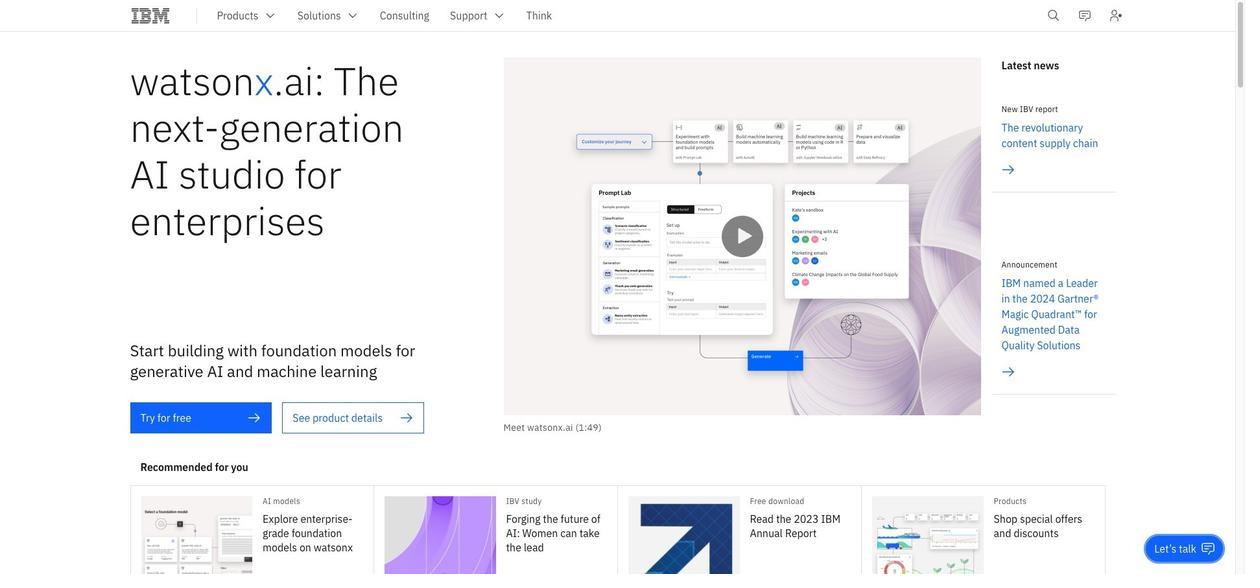 Task type: vqa. For each thing, say whether or not it's contained in the screenshot.
Let's talk element
yes



Task type: describe. For each thing, give the bounding box(es) containing it.
let's talk element
[[1155, 542, 1197, 556]]



